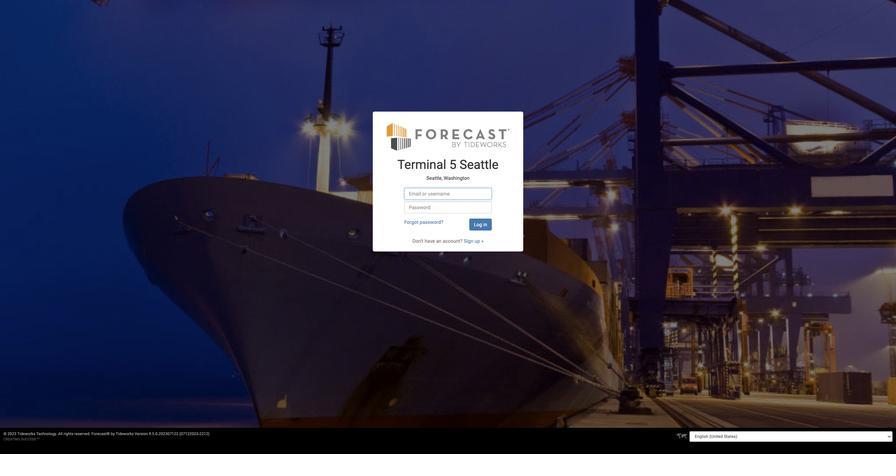 Task type: locate. For each thing, give the bounding box(es) containing it.
forgot password? log in
[[404, 220, 487, 228]]

1 tideworks from the left
[[17, 432, 35, 436]]

tideworks
[[17, 432, 35, 436], [116, 432, 134, 436]]

rights
[[64, 432, 73, 436]]

log in button
[[469, 219, 492, 231]]

5
[[449, 158, 456, 172]]

reserved.
[[74, 432, 90, 436]]

washington
[[444, 175, 470, 181]]

success
[[21, 438, 36, 441]]

don't
[[412, 238, 423, 244]]

log
[[474, 222, 482, 228]]

2023
[[8, 432, 16, 436]]

seattle
[[460, 158, 499, 172]]

creating
[[4, 438, 20, 441]]

tideworks up "success"
[[17, 432, 35, 436]]

0 horizontal spatial tideworks
[[17, 432, 35, 436]]

»
[[481, 238, 484, 244]]

have
[[425, 238, 435, 244]]

terminal
[[397, 158, 446, 172]]

account?
[[443, 238, 463, 244]]

Password password field
[[404, 202, 492, 214]]

(07122023-
[[179, 432, 199, 436]]

sign
[[464, 238, 473, 244]]

up
[[475, 238, 480, 244]]

forgot
[[404, 220, 418, 225]]

1 horizontal spatial tideworks
[[116, 432, 134, 436]]

9.5.0.202307122
[[149, 432, 178, 436]]

2212)
[[199, 432, 210, 436]]

forecast®
[[91, 432, 110, 436]]

tideworks right by
[[116, 432, 134, 436]]



Task type: describe. For each thing, give the bounding box(es) containing it.
all
[[58, 432, 63, 436]]

seattle,
[[426, 175, 443, 181]]

password?
[[420, 220, 443, 225]]

terminal 5 seattle seattle, washington
[[397, 158, 499, 181]]

Email or username text field
[[404, 188, 492, 200]]

in
[[483, 222, 487, 228]]

forecast® by tideworks image
[[387, 122, 509, 151]]

version
[[135, 432, 148, 436]]

©
[[4, 432, 7, 436]]

2 tideworks from the left
[[116, 432, 134, 436]]

by
[[111, 432, 115, 436]]

an
[[436, 238, 441, 244]]

don't have an account? sign up »
[[412, 238, 484, 244]]

forgot password? link
[[404, 220, 443, 225]]

℠
[[37, 438, 40, 441]]

sign up » link
[[464, 238, 484, 244]]

technology.
[[36, 432, 57, 436]]

© 2023 tideworks technology. all rights reserved. forecast® by tideworks version 9.5.0.202307122 (07122023-2212) creating success ℠
[[4, 432, 210, 441]]



